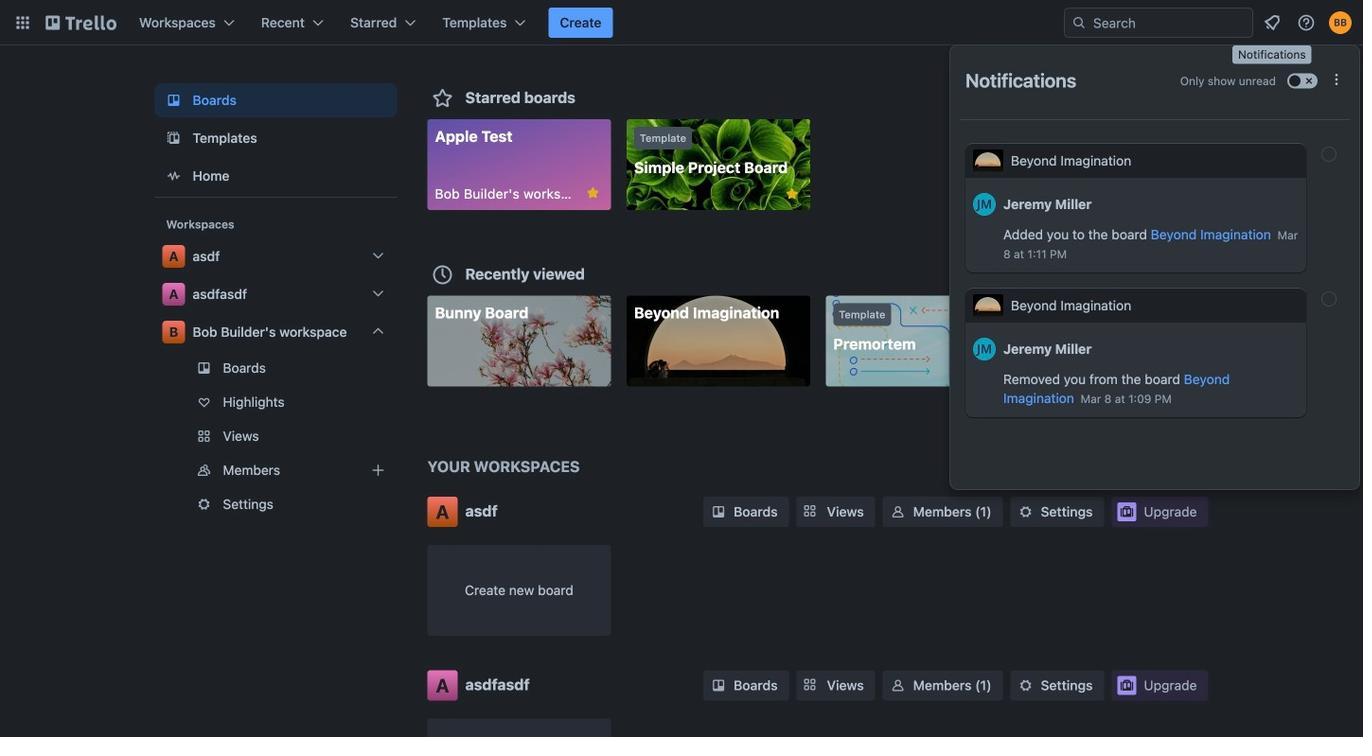 Task type: describe. For each thing, give the bounding box(es) containing it.
Search field
[[1087, 9, 1252, 36]]

1 horizontal spatial click to unstar this board. it will be removed from your starred list. image
[[784, 186, 801, 203]]

back to home image
[[45, 8, 116, 38]]

sm image
[[709, 676, 728, 695]]

jeremy miller (jeremymiller198) image
[[973, 190, 996, 219]]

home image
[[162, 165, 185, 187]]



Task type: locate. For each thing, give the bounding box(es) containing it.
jeremy miller (jeremymiller198) image
[[973, 335, 996, 363]]

bob builder (bobbuilder40) image
[[1329, 11, 1352, 34]]

0 notifications image
[[1261, 11, 1284, 34]]

click to unstar this board. it will be removed from your starred list. image
[[584, 185, 601, 202], [784, 186, 801, 203]]

primary element
[[0, 0, 1363, 45]]

search image
[[1072, 15, 1087, 30]]

tooltip
[[1232, 45, 1312, 64]]

board image
[[162, 89, 185, 112]]

sm image
[[709, 503, 728, 522], [889, 503, 907, 522], [1016, 503, 1035, 522], [889, 676, 907, 695], [1016, 676, 1035, 695]]

open information menu image
[[1297, 13, 1316, 32]]

add image
[[367, 459, 390, 482]]

template board image
[[162, 127, 185, 150]]

0 horizontal spatial click to unstar this board. it will be removed from your starred list. image
[[584, 185, 601, 202]]



Task type: vqa. For each thing, say whether or not it's contained in the screenshot.
bottom forward image
no



